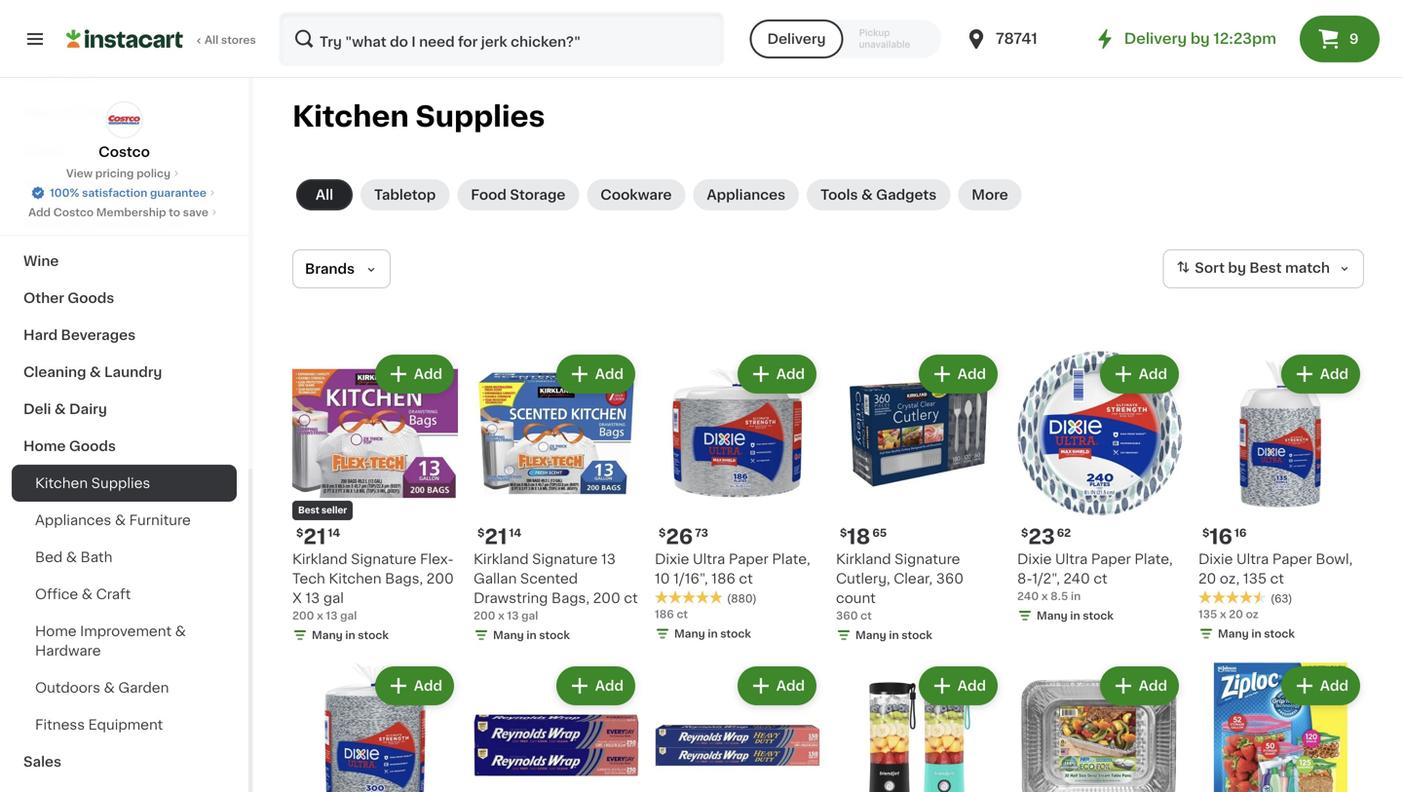 Task type: locate. For each thing, give the bounding box(es) containing it.
& left garden
[[104, 682, 115, 695]]

1 vertical spatial 186
[[655, 609, 674, 620]]

x inside kirkland signature flex- tech kitchen bags, 200 x 13 gal 200 x 13 gal
[[317, 611, 323, 622]]

tech
[[292, 572, 325, 586]]

many down '8.5' at the right bottom of the page
[[1037, 611, 1068, 622]]

stock down '(880)'
[[721, 629, 752, 640]]

0 vertical spatial supplies
[[416, 103, 545, 131]]

2 21 from the left
[[485, 527, 508, 547]]

appliances up bed & bath
[[35, 514, 111, 527]]

x left oz
[[1221, 609, 1227, 620]]

view
[[66, 168, 93, 179]]

& for garden
[[104, 682, 115, 695]]

stock down kirkland signature flex- tech kitchen bags, 200 x 13 gal 200 x 13 gal
[[358, 630, 389, 641]]

equipment
[[88, 719, 163, 732]]

0 horizontal spatial by
[[1191, 32, 1211, 46]]

hard
[[23, 329, 58, 342]]

signature for scented
[[532, 553, 598, 566]]

1 ultra from the left
[[693, 553, 726, 566]]

0 horizontal spatial kirkland
[[292, 553, 348, 566]]

1 vertical spatial 360
[[837, 611, 858, 622]]

8.5
[[1051, 591, 1069, 602]]

0 horizontal spatial 16
[[1210, 527, 1233, 547]]

many for kirkland signature 13 gallan scented drawstring bags, 200 ct
[[493, 630, 524, 641]]

360 right clear,
[[937, 572, 964, 586]]

paper inside dixie ultra paper plate, 10 1/16", 186 ct
[[729, 553, 769, 566]]

all link
[[296, 179, 353, 211]]

2 ultra from the left
[[1056, 553, 1088, 566]]

0 horizontal spatial best
[[298, 507, 320, 515]]

$ up the dixie ultra paper bowl, 20 oz, 135 ct in the right of the page
[[1203, 528, 1210, 539]]

16
[[1210, 527, 1233, 547], [1235, 528, 1247, 539]]

1 horizontal spatial supplies
[[416, 103, 545, 131]]

ct for 135
[[1271, 572, 1285, 586]]

supplies down 'home goods' "link"
[[91, 477, 150, 490]]

ct inside kirkland signature cutlery, clear, 360 count 360 ct
[[861, 611, 872, 622]]

goods up the beverages at top left
[[68, 292, 114, 305]]

$ 16 16
[[1203, 527, 1247, 547]]

1/2",
[[1033, 572, 1061, 586]]

1 $ from the left
[[296, 528, 304, 539]]

1 signature from the left
[[351, 553, 417, 566]]

1 vertical spatial bags,
[[552, 592, 590, 605]]

& right the improvement
[[175, 625, 186, 639]]

26
[[666, 527, 693, 547]]

paper for dixie ultra paper bowl, 20 oz, 135 ct
[[1273, 553, 1313, 566]]

kirkland inside kirkland signature 13 gallan scented drawstring bags, 200 ct 200 x 13 gal
[[474, 553, 529, 566]]

1 vertical spatial home
[[35, 625, 77, 639]]

tabletop link
[[361, 179, 450, 211]]

360 down count on the bottom right of the page
[[837, 611, 858, 622]]

14 for kitchen
[[328, 528, 340, 539]]

0 vertical spatial by
[[1191, 32, 1211, 46]]

★★★★★
[[655, 591, 723, 605], [655, 591, 723, 605], [1199, 591, 1267, 605], [1199, 591, 1267, 605]]

office & craft
[[35, 588, 131, 602]]

costco down 100%
[[53, 207, 94, 218]]

paper for dixie ultra paper plate, 8-1/2", 240 ct 240 x 8.5 in
[[1092, 553, 1132, 566]]

0 vertical spatial goods
[[68, 180, 115, 194]]

0 horizontal spatial delivery
[[768, 32, 826, 46]]

78741 button
[[965, 12, 1082, 66]]

paper goods link
[[12, 169, 237, 206]]

2 dixie from the left
[[1018, 553, 1052, 566]]

ct
[[739, 572, 753, 586], [1094, 572, 1108, 586], [1271, 572, 1285, 586], [624, 592, 638, 605], [677, 609, 688, 620], [861, 611, 872, 622]]

0 horizontal spatial 186
[[655, 609, 674, 620]]

signature inside kirkland signature 13 gallan scented drawstring bags, 200 ct 200 x 13 gal
[[532, 553, 598, 566]]

1 vertical spatial 135
[[1199, 609, 1218, 620]]

0 vertical spatial bags,
[[385, 572, 423, 586]]

& left craft
[[82, 588, 93, 602]]

signature up scented
[[532, 553, 598, 566]]

2 14 from the left
[[509, 528, 522, 539]]

1 horizontal spatial delivery
[[1125, 32, 1188, 46]]

0 horizontal spatial 14
[[328, 528, 340, 539]]

21 for kirkland signature flex- tech kitchen bags, 200 x 13 gal
[[304, 527, 326, 547]]

0 horizontal spatial plate,
[[773, 553, 811, 566]]

1 vertical spatial supplies
[[91, 477, 150, 490]]

$ down best seller
[[296, 528, 304, 539]]

1 21 from the left
[[304, 527, 326, 547]]

1 horizontal spatial kitchen supplies
[[292, 103, 545, 131]]

stock down kirkland signature 13 gallan scented drawstring bags, 200 ct 200 x 13 gal in the bottom left of the page
[[539, 630, 570, 641]]

many down "tech"
[[312, 630, 343, 641]]

1 vertical spatial best
[[298, 507, 320, 515]]

office & craft link
[[12, 576, 237, 613]]

21 for kirkland signature 13 gallan scented drawstring bags, 200 ct
[[485, 527, 508, 547]]

0 horizontal spatial 360
[[837, 611, 858, 622]]

many in stock down '8.5' at the right bottom of the page
[[1037, 611, 1114, 622]]

appliances left tools
[[707, 188, 786, 202]]

supplies
[[416, 103, 545, 131], [91, 477, 150, 490]]

ct for 186
[[739, 572, 753, 586]]

1 horizontal spatial signature
[[532, 553, 598, 566]]

$ inside $ 26 73
[[659, 528, 666, 539]]

ct inside dixie ultra paper plate, 10 1/16", 186 ct
[[739, 572, 753, 586]]

many for kirkland signature cutlery, clear, 360 count
[[856, 630, 887, 641]]

x down "tech"
[[317, 611, 323, 622]]

many in stock down '(880)'
[[675, 629, 752, 640]]

5 $ from the left
[[1022, 528, 1029, 539]]

home up 'hardware'
[[35, 625, 77, 639]]

delivery
[[1125, 32, 1188, 46], [768, 32, 826, 46]]

0 horizontal spatial ultra
[[693, 553, 726, 566]]

many down drawstring
[[493, 630, 524, 641]]

delivery for delivery
[[768, 32, 826, 46]]

1 horizontal spatial costco
[[99, 145, 150, 159]]

0 vertical spatial kitchen supplies
[[292, 103, 545, 131]]

signature inside kirkland signature flex- tech kitchen bags, 200 x 13 gal 200 x 13 gal
[[351, 553, 417, 566]]

14 up "gallan"
[[509, 528, 522, 539]]

plate, inside dixie ultra paper plate, 10 1/16", 186 ct
[[773, 553, 811, 566]]

kitchen supplies up appliances & furniture
[[35, 477, 150, 490]]

135 left oz
[[1199, 609, 1218, 620]]

ultra inside dixie ultra paper plate, 10 1/16", 186 ct
[[693, 553, 726, 566]]

1 vertical spatial 240
[[1018, 591, 1040, 602]]

$ 21 14
[[296, 527, 340, 547], [478, 527, 522, 547]]

$ inside $ 16 16
[[1203, 528, 1210, 539]]

in
[[1072, 591, 1081, 602], [1071, 611, 1081, 622], [708, 629, 718, 640], [1252, 629, 1262, 640], [345, 630, 355, 641], [527, 630, 537, 641], [890, 630, 900, 641]]

goods for other goods
[[68, 292, 114, 305]]

home inside home improvement & hardware
[[35, 625, 77, 639]]

1 horizontal spatial 16
[[1235, 528, 1247, 539]]

view pricing policy link
[[66, 166, 182, 181]]

kitchen up all link
[[292, 103, 409, 131]]

3 $ from the left
[[659, 528, 666, 539]]

other
[[23, 292, 64, 305]]

2 horizontal spatial dixie
[[1199, 553, 1234, 566]]

by right sort on the right top
[[1229, 261, 1247, 275]]

$ 21 14 down best seller
[[296, 527, 340, 547]]

None search field
[[279, 12, 725, 66]]

240 up '8.5' at the right bottom of the page
[[1064, 572, 1091, 586]]

186 up '(880)'
[[712, 572, 736, 586]]

improvement
[[80, 625, 172, 639]]

9 button
[[1301, 16, 1381, 62]]

1 horizontal spatial 14
[[509, 528, 522, 539]]

21 up "gallan"
[[485, 527, 508, 547]]

& right deli at bottom left
[[54, 403, 66, 416]]

0 vertical spatial 20
[[1199, 572, 1217, 586]]

all for all
[[316, 188, 334, 202]]

$ left 73 at the bottom of the page
[[659, 528, 666, 539]]

1 vertical spatial 20
[[1230, 609, 1244, 620]]

1 kirkland from the left
[[292, 553, 348, 566]]

kirkland
[[292, 553, 348, 566], [474, 553, 529, 566], [837, 553, 892, 566]]

goods inside 'link'
[[68, 180, 115, 194]]

home improvement & hardware link
[[12, 613, 237, 670]]

2 plate, from the left
[[1135, 553, 1174, 566]]

$ inside $ 18 65
[[840, 528, 848, 539]]

many down count on the bottom right of the page
[[856, 630, 887, 641]]

by for sort
[[1229, 261, 1247, 275]]

kitchen supplies up tabletop 'link' at left
[[292, 103, 545, 131]]

all left stores
[[205, 35, 219, 45]]

0 vertical spatial appliances
[[707, 188, 786, 202]]

0 horizontal spatial signature
[[351, 553, 417, 566]]

best inside field
[[1250, 261, 1283, 275]]

home improvement & hardware
[[35, 625, 186, 658]]

pricing
[[95, 168, 134, 179]]

dixie inside the dixie ultra paper bowl, 20 oz, 135 ct
[[1199, 553, 1234, 566]]

x
[[1042, 591, 1049, 602], [1221, 609, 1227, 620], [317, 611, 323, 622], [498, 611, 505, 622]]

2 horizontal spatial signature
[[895, 553, 961, 566]]

18
[[848, 527, 871, 547]]

home for home improvement & hardware
[[35, 625, 77, 639]]

1 horizontal spatial kirkland
[[474, 553, 529, 566]]

0 horizontal spatial 135
[[1199, 609, 1218, 620]]

dixie inside dixie ultra paper plate, 10 1/16", 186 ct
[[655, 553, 690, 566]]

x left '8.5' at the right bottom of the page
[[1042, 591, 1049, 602]]

membership
[[96, 207, 166, 218]]

home down deli at bottom left
[[23, 440, 66, 453]]

delivery inside the delivery by 12:23pm link
[[1125, 32, 1188, 46]]

bags, inside kirkland signature 13 gallan scented drawstring bags, 200 ct 200 x 13 gal
[[552, 592, 590, 605]]

1 vertical spatial goods
[[68, 292, 114, 305]]

$ 18 65
[[840, 527, 887, 547]]

by left the '12:23pm'
[[1191, 32, 1211, 46]]

1 horizontal spatial best
[[1250, 261, 1283, 275]]

many in stock for kirkland signature cutlery, clear, 360 count
[[856, 630, 933, 641]]

1 vertical spatial by
[[1229, 261, 1247, 275]]

ultra up oz,
[[1237, 553, 1270, 566]]

& for cider
[[60, 106, 71, 120]]

0 vertical spatial all
[[205, 35, 219, 45]]

3 ultra from the left
[[1237, 553, 1270, 566]]

save
[[183, 207, 209, 218]]

stock down kirkland signature cutlery, clear, 360 count 360 ct
[[902, 630, 933, 641]]

signature up clear,
[[895, 553, 961, 566]]

$ 21 14 for kirkland signature 13 gallan scented drawstring bags, 200 ct
[[478, 527, 522, 547]]

1 horizontal spatial 186
[[712, 572, 736, 586]]

1 horizontal spatial dixie
[[1018, 553, 1052, 566]]

dixie
[[655, 553, 690, 566], [1018, 553, 1052, 566], [1199, 553, 1234, 566]]

sort
[[1196, 261, 1226, 275]]

& up bed & bath link
[[115, 514, 126, 527]]

1 horizontal spatial 20
[[1230, 609, 1244, 620]]

1 plate, from the left
[[773, 553, 811, 566]]

13
[[602, 553, 616, 566], [306, 592, 320, 605], [326, 611, 338, 622], [507, 611, 519, 622]]

2 horizontal spatial ultra
[[1237, 553, 1270, 566]]

& right bed
[[66, 551, 77, 565]]

20
[[1199, 572, 1217, 586], [1230, 609, 1244, 620]]

paper inside the dixie ultra paper bowl, 20 oz, 135 ct
[[1273, 553, 1313, 566]]

0 vertical spatial 186
[[712, 572, 736, 586]]

liquor link
[[12, 132, 237, 169]]

kirkland up "gallan"
[[474, 553, 529, 566]]

stock down dixie ultra paper plate, 8-1/2", 240 ct 240 x 8.5 in
[[1083, 611, 1114, 622]]

gal inside kirkland signature 13 gallan scented drawstring bags, 200 ct 200 x 13 gal
[[522, 611, 538, 622]]

many for kirkland signature flex- tech kitchen bags, 200 x 13 gal
[[312, 630, 343, 641]]

signature for 360
[[895, 553, 961, 566]]

goods for home goods
[[69, 440, 116, 453]]

135 right oz,
[[1244, 572, 1268, 586]]

1 horizontal spatial appliances
[[707, 188, 786, 202]]

0 horizontal spatial supplies
[[91, 477, 150, 490]]

2 vertical spatial kitchen
[[329, 572, 382, 586]]

costco up 'view pricing policy' link
[[99, 145, 150, 159]]

1 horizontal spatial 21
[[485, 527, 508, 547]]

home for home goods
[[23, 440, 66, 453]]

craft
[[96, 588, 131, 602]]

0 vertical spatial best
[[1250, 261, 1283, 275]]

bags, inside kirkland signature flex- tech kitchen bags, 200 x 13 gal 200 x 13 gal
[[385, 572, 423, 586]]

1 vertical spatial kitchen supplies
[[35, 477, 150, 490]]

bags, down scented
[[552, 592, 590, 605]]

1 14 from the left
[[328, 528, 340, 539]]

flex-
[[420, 553, 454, 566]]

1 horizontal spatial bags,
[[552, 592, 590, 605]]

dairy
[[69, 403, 107, 416]]

kirkland inside kirkland signature cutlery, clear, 360 count 360 ct
[[837, 553, 892, 566]]

paper inside paper goods 'link'
[[23, 180, 65, 194]]

0 vertical spatial 135
[[1244, 572, 1268, 586]]

ct inside dixie ultra paper plate, 8-1/2", 240 ct 240 x 8.5 in
[[1094, 572, 1108, 586]]

& for bath
[[66, 551, 77, 565]]

ultra up 1/16",
[[693, 553, 726, 566]]

1 horizontal spatial 240
[[1064, 572, 1091, 586]]

& right tools
[[862, 188, 873, 202]]

14 down seller at left
[[328, 528, 340, 539]]

dixie for 26
[[655, 553, 690, 566]]

2 signature from the left
[[532, 553, 598, 566]]

dixie up 8-
[[1018, 553, 1052, 566]]

health
[[23, 217, 70, 231]]

dixie up 10
[[655, 553, 690, 566]]

& right beer in the top of the page
[[60, 106, 71, 120]]

ct inside the dixie ultra paper bowl, 20 oz, 135 ct
[[1271, 572, 1285, 586]]

kirkland up "tech"
[[292, 553, 348, 566]]

2 $ 21 14 from the left
[[478, 527, 522, 547]]

1 horizontal spatial all
[[316, 188, 334, 202]]

delivery for delivery by 12:23pm
[[1125, 32, 1188, 46]]

home
[[23, 440, 66, 453], [35, 625, 77, 639]]

delivery button
[[750, 19, 844, 58]]

goods for paper goods
[[68, 180, 115, 194]]

4 $ from the left
[[840, 528, 848, 539]]

dixie ultra paper plate, 8-1/2", 240 ct 240 x 8.5 in
[[1018, 553, 1174, 602]]

stores
[[221, 35, 256, 45]]

0 vertical spatial home
[[23, 440, 66, 453]]

gadgets
[[877, 188, 937, 202]]

bags, down flex-
[[385, 572, 423, 586]]

2 vertical spatial goods
[[69, 440, 116, 453]]

kirkland up cutlery, at the right of the page
[[837, 553, 892, 566]]

$ inside $ 23 62
[[1022, 528, 1029, 539]]

many in stock down kirkland signature flex- tech kitchen bags, 200 x 13 gal 200 x 13 gal
[[312, 630, 389, 641]]

goods inside "link"
[[69, 440, 116, 453]]

$ 21 14 up "gallan"
[[478, 527, 522, 547]]

1 $ 21 14 from the left
[[296, 527, 340, 547]]

gallan
[[474, 572, 517, 586]]

best left seller at left
[[298, 507, 320, 515]]

3 dixie from the left
[[1199, 553, 1234, 566]]

20 left oz,
[[1199, 572, 1217, 586]]

& inside home improvement & hardware
[[175, 625, 186, 639]]

bath
[[81, 551, 112, 565]]

0 horizontal spatial kitchen supplies
[[35, 477, 150, 490]]

78741
[[996, 32, 1038, 46]]

many in stock down kirkland signature cutlery, clear, 360 count 360 ct
[[856, 630, 933, 641]]

& for craft
[[82, 588, 93, 602]]

product group containing 23
[[1018, 351, 1184, 628]]

kitchen down home goods
[[35, 477, 88, 490]]

signature
[[351, 553, 417, 566], [532, 553, 598, 566], [895, 553, 961, 566]]

gal
[[324, 592, 344, 605], [340, 611, 357, 622], [522, 611, 538, 622]]

many in stock down drawstring
[[493, 630, 570, 641]]

2 kirkland from the left
[[474, 553, 529, 566]]

$ left 65
[[840, 528, 848, 539]]

ultra down 62
[[1056, 553, 1088, 566]]

73
[[695, 528, 709, 539]]

6 $ from the left
[[1203, 528, 1210, 539]]

many down 186 ct
[[675, 629, 706, 640]]

360
[[937, 572, 964, 586], [837, 611, 858, 622]]

12:23pm
[[1214, 32, 1277, 46]]

0 vertical spatial 360
[[937, 572, 964, 586]]

outdoors & garden link
[[12, 670, 237, 707]]

0 horizontal spatial 240
[[1018, 591, 1040, 602]]

1 dixie from the left
[[655, 553, 690, 566]]

0 horizontal spatial all
[[205, 35, 219, 45]]

bed & bath link
[[12, 539, 237, 576]]

0 horizontal spatial bags,
[[385, 572, 423, 586]]

stock for kirkland signature 13 gallan scented drawstring bags, 200 ct
[[539, 630, 570, 641]]

sales
[[23, 756, 61, 769]]

brands button
[[292, 250, 391, 289]]

plate, inside dixie ultra paper plate, 8-1/2", 240 ct 240 x 8.5 in
[[1135, 553, 1174, 566]]

& right the health on the left top
[[73, 217, 85, 231]]

in down kirkland signature flex- tech kitchen bags, 200 x 13 gal 200 x 13 gal
[[345, 630, 355, 641]]

$ for dixie ultra paper bowl, 20 oz, 135 ct
[[1203, 528, 1210, 539]]

1 vertical spatial appliances
[[35, 514, 111, 527]]

& for dairy
[[54, 403, 66, 416]]

delivery inside "delivery" button
[[768, 32, 826, 46]]

$
[[296, 528, 304, 539], [478, 528, 485, 539], [659, 528, 666, 539], [840, 528, 848, 539], [1022, 528, 1029, 539], [1203, 528, 1210, 539]]

$ 21 14 for kirkland signature flex- tech kitchen bags, 200 x 13 gal
[[296, 527, 340, 547]]

20 left oz
[[1230, 609, 1244, 620]]

ct for 360
[[861, 611, 872, 622]]

240 down 8-
[[1018, 591, 1040, 602]]

0 horizontal spatial dixie
[[655, 553, 690, 566]]

cleaning & laundry
[[23, 366, 162, 379]]

in right '8.5' at the right bottom of the page
[[1072, 591, 1081, 602]]

supplies up food
[[416, 103, 545, 131]]

by for delivery
[[1191, 32, 1211, 46]]

many for dixie ultra paper plate, 8-1/2", 240 ct
[[1037, 611, 1068, 622]]

0 horizontal spatial 21
[[304, 527, 326, 547]]

$ up "gallan"
[[478, 528, 485, 539]]

signature inside kirkland signature cutlery, clear, 360 count 360 ct
[[895, 553, 961, 566]]

kitchen right "tech"
[[329, 572, 382, 586]]

goods down dairy
[[69, 440, 116, 453]]

1 horizontal spatial by
[[1229, 261, 1247, 275]]

signature for kitchen
[[351, 553, 417, 566]]

goods down view
[[68, 180, 115, 194]]

personal
[[88, 217, 150, 231]]

3 kirkland from the left
[[837, 553, 892, 566]]

ultra inside the dixie ultra paper bowl, 20 oz, 135 ct
[[1237, 553, 1270, 566]]

add
[[28, 207, 51, 218], [414, 368, 443, 381], [595, 368, 624, 381], [777, 368, 805, 381], [958, 368, 987, 381], [1140, 368, 1168, 381], [1321, 368, 1349, 381], [414, 680, 443, 693], [595, 680, 624, 693], [777, 680, 805, 693], [958, 680, 987, 693], [1140, 680, 1168, 693], [1321, 680, 1349, 693]]

home inside "link"
[[23, 440, 66, 453]]

cleaning
[[23, 366, 86, 379]]

other goods link
[[12, 280, 237, 317]]

delivery by 12:23pm
[[1125, 32, 1277, 46]]

all
[[205, 35, 219, 45], [316, 188, 334, 202]]

seller
[[322, 507, 347, 515]]

& down the beverages at top left
[[90, 366, 101, 379]]

kirkland inside kirkland signature flex- tech kitchen bags, 200 x 13 gal 200 x 13 gal
[[292, 553, 348, 566]]

& for laundry
[[90, 366, 101, 379]]

0 horizontal spatial appliances
[[35, 514, 111, 527]]

0 vertical spatial costco
[[99, 145, 150, 159]]

many
[[1037, 611, 1068, 622], [675, 629, 706, 640], [1219, 629, 1250, 640], [312, 630, 343, 641], [493, 630, 524, 641], [856, 630, 887, 641]]

by inside best match sort by field
[[1229, 261, 1247, 275]]

3 signature from the left
[[895, 553, 961, 566]]

1 horizontal spatial ultra
[[1056, 553, 1088, 566]]

2 $ from the left
[[478, 528, 485, 539]]

dixie up oz,
[[1199, 553, 1234, 566]]

186 down 10
[[655, 609, 674, 620]]

0 vertical spatial 240
[[1064, 572, 1091, 586]]

product group containing 18
[[837, 351, 1002, 647]]

best left 'match'
[[1250, 261, 1283, 275]]

x inside kirkland signature 13 gallan scented drawstring bags, 200 ct 200 x 13 gal
[[498, 611, 505, 622]]

$ left 62
[[1022, 528, 1029, 539]]

2 horizontal spatial kirkland
[[837, 553, 892, 566]]

kitchen supplies link
[[12, 465, 237, 502]]

0 horizontal spatial 20
[[1199, 572, 1217, 586]]

paper inside dixie ultra paper plate, 8-1/2", 240 ct 240 x 8.5 in
[[1092, 553, 1132, 566]]

plate,
[[773, 553, 811, 566], [1135, 553, 1174, 566]]

stock for dixie ultra paper plate, 8-1/2", 240 ct
[[1083, 611, 1114, 622]]

14 for scented
[[509, 528, 522, 539]]

1 horizontal spatial 135
[[1244, 572, 1268, 586]]

all up brands
[[316, 188, 334, 202]]

21 down best seller
[[304, 527, 326, 547]]

product group
[[292, 351, 458, 647], [474, 351, 640, 647], [655, 351, 821, 646], [837, 351, 1002, 647], [1018, 351, 1184, 628], [1199, 351, 1365, 646], [292, 663, 458, 793], [474, 663, 640, 793], [655, 663, 821, 793], [837, 663, 1002, 793], [1018, 663, 1184, 793], [1199, 663, 1365, 793]]

outdoors
[[35, 682, 100, 695]]

1 vertical spatial all
[[316, 188, 334, 202]]

ultra
[[693, 553, 726, 566], [1056, 553, 1088, 566], [1237, 553, 1270, 566]]

1 horizontal spatial $ 21 14
[[478, 527, 522, 547]]

0 horizontal spatial $ 21 14
[[296, 527, 340, 547]]

1 horizontal spatial plate,
[[1135, 553, 1174, 566]]

signature left flex-
[[351, 553, 417, 566]]

by inside the delivery by 12:23pm link
[[1191, 32, 1211, 46]]

1 vertical spatial costco
[[53, 207, 94, 218]]

1 vertical spatial kitchen
[[35, 477, 88, 490]]

x down drawstring
[[498, 611, 505, 622]]



Task type: vqa. For each thing, say whether or not it's contained in the screenshot.
Buy it again link
no



Task type: describe. For each thing, give the bounding box(es) containing it.
$ for kirkland signature flex- tech kitchen bags, 200 x 13 gal
[[296, 528, 304, 539]]

x inside dixie ultra paper plate, 8-1/2", 240 ct 240 x 8.5 in
[[1042, 591, 1049, 602]]

in inside dixie ultra paper plate, 8-1/2", 240 ct 240 x 8.5 in
[[1072, 591, 1081, 602]]

more
[[972, 188, 1009, 202]]

product group containing 16
[[1199, 351, 1365, 646]]

& for gadgets
[[862, 188, 873, 202]]

view pricing policy
[[66, 168, 171, 179]]

1 horizontal spatial 360
[[937, 572, 964, 586]]

office
[[35, 588, 78, 602]]

stock down (63)
[[1265, 629, 1296, 640]]

$ 26 73
[[659, 527, 709, 547]]

best match
[[1250, 261, 1331, 275]]

(63)
[[1271, 594, 1293, 604]]

in down drawstring
[[527, 630, 537, 641]]

many in stock for kirkland signature flex- tech kitchen bags, 200 x 13 gal
[[312, 630, 389, 641]]

many down 135 x 20 oz
[[1219, 629, 1250, 640]]

tools & gadgets
[[821, 188, 937, 202]]

dixie for 16
[[1199, 553, 1234, 566]]

Search field
[[281, 14, 723, 64]]

paper for dixie ultra paper plate, 10 1/16", 186 ct
[[729, 553, 769, 566]]

186 ct
[[655, 609, 688, 620]]

oz
[[1247, 609, 1259, 620]]

add costco membership to save
[[28, 207, 209, 218]]

cleaning & laundry link
[[12, 354, 237, 391]]

costco logo image
[[106, 101, 143, 138]]

hard beverages link
[[12, 317, 237, 354]]

stock for kirkland signature flex- tech kitchen bags, 200 x 13 gal
[[358, 630, 389, 641]]

policy
[[137, 168, 171, 179]]

100% satisfaction guarantee
[[50, 188, 207, 198]]

9
[[1350, 32, 1360, 46]]

deli & dairy
[[23, 403, 107, 416]]

food storage
[[471, 188, 566, 202]]

count
[[837, 592, 876, 605]]

x
[[292, 592, 302, 605]]

kirkland signature cutlery, clear, 360 count 360 ct
[[837, 553, 964, 622]]

kirkland signature 13 gallan scented drawstring bags, 200 ct 200 x 13 gal
[[474, 553, 638, 622]]

beer & cider
[[23, 106, 113, 120]]

in down oz
[[1252, 629, 1262, 640]]

10
[[655, 572, 670, 586]]

0 vertical spatial kitchen
[[292, 103, 409, 131]]

dixie inside dixie ultra paper plate, 8-1/2", 240 ct 240 x 8.5 in
[[1018, 553, 1052, 566]]

8-
[[1018, 572, 1033, 586]]

0 horizontal spatial costco
[[53, 207, 94, 218]]

135 x 20 oz
[[1199, 609, 1259, 620]]

satisfaction
[[82, 188, 147, 198]]

outdoors & garden
[[35, 682, 169, 695]]

in down kirkland signature cutlery, clear, 360 count 360 ct
[[890, 630, 900, 641]]

$ for kirkland signature 13 gallan scented drawstring bags, 200 ct
[[478, 528, 485, 539]]

cutlery,
[[837, 572, 891, 586]]

best for best seller
[[298, 507, 320, 515]]

ultra for 26
[[693, 553, 726, 566]]

appliances link
[[694, 179, 800, 211]]

best for best match
[[1250, 261, 1283, 275]]

liquor
[[23, 143, 68, 157]]

$ for kirkland signature cutlery, clear, 360 count
[[840, 528, 848, 539]]

best seller
[[298, 507, 347, 515]]

16 inside $ 16 16
[[1235, 528, 1247, 539]]

bowl,
[[1317, 553, 1354, 566]]

product group containing 26
[[655, 351, 821, 646]]

deli & dairy link
[[12, 391, 237, 428]]

food storage link
[[458, 179, 579, 211]]

& for furniture
[[115, 514, 126, 527]]

23
[[1029, 527, 1056, 547]]

135 inside the dixie ultra paper bowl, 20 oz, 135 ct
[[1244, 572, 1268, 586]]

sort by
[[1196, 261, 1247, 275]]

all for all stores
[[205, 35, 219, 45]]

kirkland for gallan
[[474, 553, 529, 566]]

health & personal care
[[23, 217, 187, 231]]

stock for kirkland signature cutlery, clear, 360 count
[[902, 630, 933, 641]]

appliances for appliances & furniture
[[35, 514, 111, 527]]

home goods link
[[12, 428, 237, 465]]

1/16",
[[674, 572, 708, 586]]

fitness
[[35, 719, 85, 732]]

many in stock for kirkland signature 13 gallan scented drawstring bags, 200 ct
[[493, 630, 570, 641]]

add costco membership to save link
[[28, 205, 220, 220]]

appliances for appliances
[[707, 188, 786, 202]]

ct for 240
[[1094, 572, 1108, 586]]

ultra for 16
[[1237, 553, 1270, 566]]

65
[[873, 528, 887, 539]]

$ for dixie ultra paper plate, 10 1/16", 186 ct
[[659, 528, 666, 539]]

100% satisfaction guarantee button
[[30, 181, 218, 201]]

food
[[471, 188, 507, 202]]

fitness equipment
[[35, 719, 163, 732]]

100%
[[50, 188, 79, 198]]

in down dixie ultra paper plate, 8-1/2", 240 ct 240 x 8.5 in
[[1071, 611, 1081, 622]]

ct inside kirkland signature 13 gallan scented drawstring bags, 200 ct 200 x 13 gal
[[624, 592, 638, 605]]

bed
[[35, 551, 63, 565]]

guarantee
[[150, 188, 207, 198]]

tabletop
[[374, 188, 436, 202]]

sales link
[[12, 744, 237, 781]]

instacart logo image
[[66, 27, 183, 51]]

in down 1/16",
[[708, 629, 718, 640]]

cider
[[75, 106, 113, 120]]

plate, for dixie ultra paper plate, 8-1/2", 240 ct 240 x 8.5 in
[[1135, 553, 1174, 566]]

cookware link
[[587, 179, 686, 211]]

kirkland for clear,
[[837, 553, 892, 566]]

service type group
[[750, 19, 942, 58]]

(880)
[[727, 594, 757, 604]]

dixie ultra paper bowl, 20 oz, 135 ct
[[1199, 553, 1354, 586]]

tools
[[821, 188, 859, 202]]

ultra inside dixie ultra paper plate, 8-1/2", 240 ct 240 x 8.5 in
[[1056, 553, 1088, 566]]

plate, for dixie ultra paper plate, 10 1/16", 186 ct
[[773, 553, 811, 566]]

many in stock down oz
[[1219, 629, 1296, 640]]

& for personal
[[73, 217, 85, 231]]

hardware
[[35, 644, 101, 658]]

care
[[153, 217, 187, 231]]

to
[[169, 207, 180, 218]]

20 inside the dixie ultra paper bowl, 20 oz, 135 ct
[[1199, 572, 1217, 586]]

all stores link
[[66, 12, 257, 66]]

delivery by 12:23pm link
[[1094, 27, 1277, 51]]

186 inside dixie ultra paper plate, 10 1/16", 186 ct
[[712, 572, 736, 586]]

health & personal care link
[[12, 206, 237, 243]]

many in stock for dixie ultra paper plate, 8-1/2", 240 ct
[[1037, 611, 1114, 622]]

bed & bath
[[35, 551, 112, 565]]

furniture
[[129, 514, 191, 527]]

electronics
[[23, 69, 103, 83]]

kitchen inside kirkland signature flex- tech kitchen bags, 200 x 13 gal 200 x 13 gal
[[329, 572, 382, 586]]

kirkland for tech
[[292, 553, 348, 566]]

match
[[1286, 261, 1331, 275]]

Best match Sort by field
[[1163, 250, 1365, 289]]

more link
[[959, 179, 1022, 211]]

wine link
[[12, 243, 237, 280]]

wine
[[23, 254, 59, 268]]

clear,
[[894, 572, 933, 586]]

$ for dixie ultra paper plate, 8-1/2", 240 ct
[[1022, 528, 1029, 539]]



